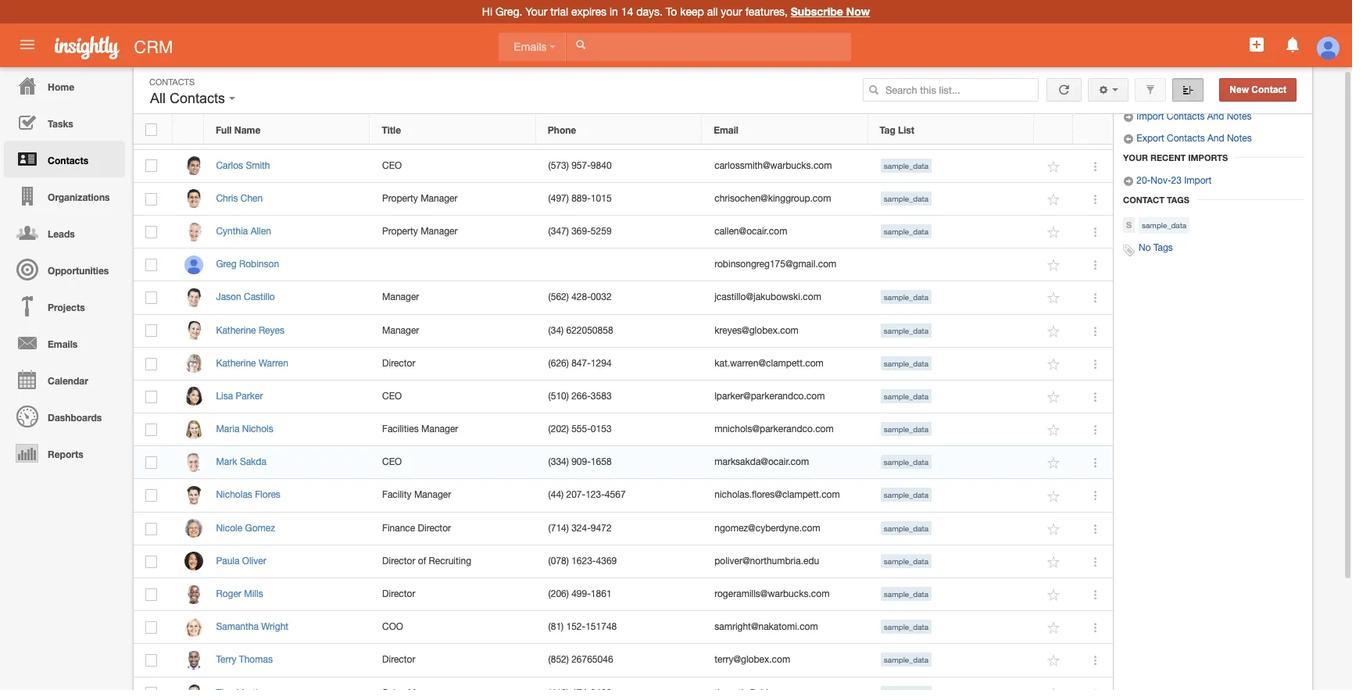 Task type: describe. For each thing, give the bounding box(es) containing it.
row containing katherine warren
[[134, 348, 1113, 381]]

samantha
[[216, 622, 259, 633]]

features,
[[746, 5, 788, 18]]

facilities
[[382, 424, 419, 435]]

(34)
[[549, 325, 564, 336]]

carlos smith link
[[216, 160, 278, 171]]

1658
[[591, 457, 612, 468]]

mills
[[244, 589, 263, 600]]

sample_data for poliver@northumbria.edu
[[884, 556, 929, 566]]

director cell for (852)
[[370, 644, 536, 677]]

director for (852) director cell
[[382, 655, 415, 666]]

contacts for export contacts and notes
[[1167, 133, 1205, 144]]

in
[[610, 5, 618, 18]]

follow image for nicholas.flores@clampett.com
[[1047, 489, 1062, 504]]

import for import / export
[[1123, 88, 1158, 99]]

row containing maria nichols
[[134, 414, 1113, 447]]

import inside '20-nov-23 import' link
[[1185, 175, 1212, 186]]

follow image for blane@jakubowski.com
[[1047, 126, 1062, 141]]

contacts for all contacts
[[170, 91, 225, 106]]

full name
[[216, 124, 261, 136]]

follow image for marksakda@ocair.com
[[1047, 456, 1062, 471]]

rogeramills@warbucks.com cell
[[703, 579, 869, 612]]

ceo for sakda
[[382, 457, 402, 468]]

aaron
[[216, 61, 241, 72]]

tasks link
[[4, 104, 125, 141]]

sample_data for ngomez@cyberdyne.com
[[884, 524, 929, 533]]

import contacts and notes
[[1134, 111, 1252, 122]]

circle arrow left image
[[1123, 134, 1134, 145]]

tag
[[880, 124, 896, 136]]

kreyes@globex.com cell
[[703, 315, 869, 348]]

marksakda@ocair.com cell
[[703, 447, 869, 480]]

jason
[[216, 292, 241, 303]]

cmo cell
[[370, 51, 536, 84]]

lparker@parkerandco.com
[[715, 391, 825, 402]]

row containing paula oliver
[[134, 546, 1113, 579]]

lparker@parkerandco.com cell
[[703, 381, 869, 414]]

1 column header from the left
[[173, 115, 204, 145]]

row containing full name
[[134, 115, 1112, 145]]

row containing carlos smith
[[134, 150, 1113, 183]]

nicole
[[216, 523, 243, 534]]

(510) 266-3583 cell
[[536, 381, 703, 414]]

property manager cell for (347)
[[370, 216, 536, 249]]

property manager cell for (497)
[[370, 183, 536, 216]]

20 row from the top
[[134, 677, 1113, 690]]

calendar link
[[4, 361, 125, 398]]

lang
[[243, 61, 264, 72]]

sample_data for jcastillo@jakubowski.com
[[884, 293, 929, 302]]

no tags
[[1139, 242, 1173, 253]]

(65)
[[549, 61, 564, 72]]

samright@nakatomi.com cell
[[703, 612, 869, 644]]

sample_data for samright@nakatomi.com
[[884, 622, 929, 632]]

kreyes@globex.com
[[715, 325, 799, 336]]

thomas
[[239, 655, 273, 666]]

(497) 889-1015 cell
[[536, 183, 703, 216]]

mark sakda link
[[216, 457, 274, 468]]

0 horizontal spatial export
[[1137, 133, 1165, 144]]

Search this list... text field
[[863, 78, 1039, 102]]

recent
[[1151, 153, 1186, 163]]

0 horizontal spatial emails
[[48, 339, 78, 350]]

subscribe now link
[[791, 5, 870, 18]]

909-
[[572, 457, 591, 468]]

(334) 909-1658
[[549, 457, 612, 468]]

(34) 622050858 cell
[[536, 315, 703, 348]]

all contacts
[[150, 91, 229, 106]]

director up director of recruiting
[[418, 523, 451, 534]]

622050858
[[566, 325, 613, 336]]

aaron.lang@clampett.com cell
[[703, 51, 869, 84]]

ceo for parker
[[382, 391, 402, 402]]

(419) 176-2116 cell
[[536, 117, 703, 150]]

follow image for poliver@northumbria.edu
[[1047, 555, 1062, 570]]

notes for import contacts and notes
[[1227, 111, 1252, 122]]

(206)
[[549, 589, 569, 600]]

(562) 428-0032 cell
[[536, 282, 703, 315]]

row containing chris chen
[[134, 183, 1113, 216]]

151748
[[586, 622, 617, 633]]

leads link
[[4, 214, 125, 251]]

row containing cynthia allen
[[134, 216, 1113, 249]]

callen@ocair.com cell
[[703, 216, 869, 249]]

leads
[[48, 228, 75, 240]]

14
[[621, 5, 633, 18]]

blane@jakubowski.com cell
[[703, 117, 869, 150]]

contacts for import contacts and notes
[[1167, 111, 1205, 122]]

1 horizontal spatial emails link
[[498, 33, 566, 61]]

wright
[[261, 622, 289, 633]]

no tags link
[[1139, 242, 1173, 253]]

sample_data for kat.warren@clampett.com
[[884, 359, 929, 368]]

(573)
[[549, 160, 569, 171]]

mnichols@parkerandco.com
[[715, 424, 834, 435]]

katherine reyes link
[[216, 325, 292, 336]]

white image
[[575, 39, 586, 50]]

barbara
[[216, 127, 249, 138]]

property manager for (347)
[[382, 226, 458, 237]]

no
[[1139, 242, 1151, 253]]

sample_data for lparker@parkerandco.com
[[884, 392, 929, 401]]

katherine reyes
[[216, 325, 285, 336]]

jason castillo
[[216, 292, 275, 303]]

opportunities link
[[4, 251, 125, 288]]

paula oliver link
[[216, 556, 274, 567]]

paula oliver
[[216, 556, 266, 567]]

barbara lane
[[216, 127, 273, 138]]

9472
[[591, 523, 612, 534]]

889-
[[572, 193, 591, 204]]

lisa
[[216, 391, 233, 402]]

(334) 909-1658 cell
[[536, 447, 703, 480]]

chen
[[241, 193, 263, 204]]

rogeramills@warbucks.com
[[715, 589, 830, 600]]

lisa parker
[[216, 391, 263, 402]]

and for export contacts and notes
[[1208, 133, 1225, 144]]

roger mills link
[[216, 589, 271, 600]]

mark
[[216, 457, 237, 468]]

reports
[[48, 449, 83, 460]]

sales
[[407, 127, 430, 138]]

nichols
[[242, 424, 273, 435]]

trial
[[551, 5, 568, 18]]

follow image for samright@nakatomi.com
[[1047, 621, 1062, 636]]

terry thomas
[[216, 655, 273, 666]]

(573) 957-9840 cell
[[536, 150, 703, 183]]

kat.warren@clampett.com
[[715, 358, 824, 369]]

maria nichols link
[[216, 424, 281, 435]]

follow image for chrisochen@kinggroup.com
[[1047, 192, 1062, 207]]

0 horizontal spatial emails link
[[4, 324, 125, 361]]

smith
[[246, 160, 270, 171]]

cmo
[[382, 61, 404, 72]]

(347) 369-5259
[[549, 226, 612, 237]]

notifications image
[[1283, 35, 1302, 54]]

follow image for ngomez@cyberdyne.com
[[1047, 522, 1062, 537]]

chrisochen@kinggroup.com cell
[[703, 183, 869, 216]]

of for director
[[418, 556, 426, 567]]

row containing katherine reyes
[[134, 315, 1113, 348]]

import contacts and notes link
[[1123, 111, 1252, 123]]

dashboards
[[48, 412, 102, 424]]

follow image for mnichols@parkerandco.com
[[1047, 423, 1062, 438]]

follow image for kat.warren@clampett.com
[[1047, 357, 1062, 372]]

greg.
[[496, 5, 523, 18]]

324-
[[572, 523, 591, 534]]

circle arrow right image
[[1123, 112, 1134, 123]]

hi
[[482, 5, 493, 18]]

row containing nicholas flores
[[134, 480, 1113, 513]]

search image
[[869, 84, 879, 95]]

property for allen
[[382, 226, 418, 237]]

lisa parker link
[[216, 391, 271, 402]]

organizations link
[[4, 177, 125, 214]]

row containing greg robinson
[[134, 249, 1113, 282]]

499-
[[572, 589, 591, 600]]

cog image
[[1099, 84, 1110, 95]]

show sidebar image
[[1183, 84, 1194, 95]]

your
[[721, 5, 743, 18]]

of for vp
[[397, 127, 405, 138]]

1 horizontal spatial emails
[[514, 41, 550, 53]]

(34) 622050858
[[549, 325, 613, 336]]

greg robinson
[[216, 259, 279, 270]]

sample_data for callen@ocair.com
[[884, 227, 929, 236]]

row group containing aaron lang
[[134, 51, 1113, 690]]

266-
[[572, 391, 591, 402]]

4567
[[605, 490, 626, 501]]

(562) 428-0032
[[549, 292, 612, 303]]

manager cell for (562)
[[370, 282, 536, 315]]

castillo
[[244, 292, 275, 303]]

manager for (497) 889-1015
[[421, 193, 458, 204]]

director for director cell associated with (206)
[[382, 589, 415, 600]]

0 horizontal spatial contact
[[1123, 195, 1165, 205]]

(419)
[[549, 127, 569, 138]]

home link
[[4, 67, 125, 104]]



Task type: locate. For each thing, give the bounding box(es) containing it.
ceo cell down facilities manager
[[370, 447, 536, 480]]

of inside 'cell'
[[397, 127, 405, 138]]

0032
[[591, 292, 612, 303]]

1 vertical spatial contact
[[1123, 195, 1165, 205]]

1 vertical spatial import
[[1137, 111, 1164, 122]]

(626)
[[549, 358, 569, 369]]

nicole gomez
[[216, 523, 275, 534]]

1 property manager from the top
[[382, 193, 458, 204]]

3 ceo cell from the top
[[370, 447, 536, 480]]

row containing terry thomas
[[134, 644, 1113, 677]]

1 vertical spatial export
[[1137, 133, 1165, 144]]

9 follow image from the top
[[1047, 555, 1062, 570]]

imports
[[1189, 153, 1228, 163]]

3 follow image from the top
[[1047, 258, 1062, 273]]

0 vertical spatial katherine
[[216, 325, 256, 336]]

1 manager cell from the top
[[370, 282, 536, 315]]

ceo cell down sales
[[370, 150, 536, 183]]

11 follow image from the top
[[1047, 654, 1062, 669]]

4 row from the top
[[134, 150, 1113, 183]]

(206) 499-1861
[[549, 589, 612, 600]]

greg
[[216, 259, 237, 270]]

manager cell for (34)
[[370, 315, 536, 348]]

10 row from the top
[[134, 348, 1113, 381]]

123-
[[586, 490, 605, 501]]

samantha wright link
[[216, 622, 296, 633]]

1 horizontal spatial contact
[[1252, 84, 1287, 95]]

(44)
[[549, 490, 564, 501]]

terry thomas link
[[216, 655, 281, 666]]

maria
[[216, 424, 240, 435]]

smartmerge contacts link
[[1123, 69, 1216, 80]]

(65) 64367228 cell
[[536, 51, 703, 84]]

notes down new
[[1227, 111, 1252, 122]]

6 follow image from the top
[[1047, 357, 1062, 372]]

director inside cell
[[382, 556, 415, 567]]

carlos smith
[[216, 160, 270, 171]]

0 horizontal spatial of
[[397, 127, 405, 138]]

ceo cell for (510)
[[370, 381, 536, 414]]

1 director cell from the top
[[370, 348, 536, 381]]

2 director cell from the top
[[370, 579, 536, 612]]

your left trial
[[526, 5, 548, 18]]

2 ceo from the top
[[382, 391, 402, 402]]

contacts up "all"
[[149, 77, 195, 87]]

1 vertical spatial ceo
[[382, 391, 402, 402]]

nov-
[[1151, 175, 1172, 186]]

circle arrow right image
[[1123, 176, 1134, 187]]

2 katherine from the top
[[216, 358, 256, 369]]

row containing lisa parker
[[134, 381, 1113, 414]]

(714) 324-9472 cell
[[536, 513, 703, 546]]

row containing barbara lane
[[134, 117, 1113, 150]]

ceo for smith
[[382, 160, 402, 171]]

4 follow image from the top
[[1047, 225, 1062, 240]]

sample_data for carlossmith@warbucks.com
[[884, 161, 929, 170]]

follow image for aaron.lang@clampett.com
[[1047, 60, 1062, 75]]

9 row from the top
[[134, 315, 1113, 348]]

lee
[[244, 94, 259, 105]]

5 follow image from the top
[[1047, 291, 1062, 306]]

contacts inside navigation
[[48, 155, 88, 167]]

0 vertical spatial export
[[1165, 88, 1201, 99]]

emails link down projects
[[4, 324, 125, 361]]

row containing nicole gomez
[[134, 513, 1113, 546]]

cell
[[370, 84, 536, 117], [536, 84, 703, 117], [703, 84, 869, 117], [173, 117, 204, 150], [370, 249, 536, 282], [536, 249, 703, 282], [869, 249, 1035, 282], [134, 447, 173, 480], [173, 677, 204, 690], [204, 677, 370, 690], [370, 677, 536, 690], [536, 677, 703, 690], [703, 677, 869, 690]]

property
[[382, 193, 418, 204], [382, 226, 418, 237]]

chris
[[216, 193, 238, 204]]

13 row from the top
[[134, 447, 1113, 480]]

row containing roger mills
[[134, 579, 1113, 612]]

your inside hi greg. your trial expires in 14 days. to keep all your features, subscribe now
[[526, 5, 548, 18]]

8 row from the top
[[134, 282, 1113, 315]]

mark sakda
[[216, 457, 267, 468]]

7 row from the top
[[134, 249, 1113, 282]]

oliver
[[242, 556, 266, 567]]

roger
[[216, 589, 241, 600]]

contacts link
[[4, 141, 125, 177]]

all contacts button
[[146, 87, 239, 110]]

0 vertical spatial emails link
[[498, 33, 566, 61]]

row containing samantha wright
[[134, 612, 1113, 644]]

mnichols@parkerandco.com cell
[[703, 414, 869, 447]]

2 row from the top
[[134, 115, 1112, 145]]

0 vertical spatial director cell
[[370, 348, 536, 381]]

projects
[[48, 302, 85, 313]]

your down circle arrow left image
[[1123, 153, 1148, 163]]

robinson
[[239, 259, 279, 270]]

0 vertical spatial ceo
[[382, 160, 402, 171]]

contacts up show sidebar icon
[[1178, 69, 1216, 80]]

column header down the all contacts
[[173, 115, 204, 145]]

follow image inside albert lee row
[[1047, 93, 1062, 108]]

5 row from the top
[[134, 183, 1113, 216]]

katherine down jason
[[216, 325, 256, 336]]

20-
[[1137, 175, 1151, 186]]

1 vertical spatial property manager
[[382, 226, 458, 237]]

ceo up facilities
[[382, 391, 402, 402]]

of
[[397, 127, 405, 138], [418, 556, 426, 567]]

organizations
[[48, 192, 110, 203]]

facilities manager
[[382, 424, 458, 435]]

emails link up (65)
[[498, 33, 566, 61]]

new contact
[[1230, 84, 1287, 95]]

0 vertical spatial contact
[[1252, 84, 1287, 95]]

8 follow image from the top
[[1047, 522, 1062, 537]]

(44) 207-123-4567 cell
[[536, 480, 703, 513]]

4 follow image from the top
[[1047, 324, 1062, 339]]

import for import contacts and notes
[[1137, 111, 1164, 122]]

property manager for (497)
[[382, 193, 458, 204]]

1 vertical spatial ceo cell
[[370, 381, 536, 414]]

terry@globex.com cell
[[703, 644, 869, 677]]

0 vertical spatial notes
[[1227, 111, 1252, 122]]

emails up (65)
[[514, 41, 550, 53]]

katherine for katherine reyes
[[216, 325, 256, 336]]

(347) 369-5259 cell
[[536, 216, 703, 249]]

import left /
[[1123, 88, 1158, 99]]

contact down 20-
[[1123, 195, 1165, 205]]

opportunities
[[48, 265, 109, 277]]

director for (626) director cell
[[382, 358, 415, 369]]

3 ceo from the top
[[382, 457, 402, 468]]

follow image for robinsongreg175@gmail.com
[[1047, 258, 1062, 273]]

(419) 176-2116
[[549, 127, 612, 138]]

contacts inside button
[[170, 91, 225, 106]]

export right circle arrow left image
[[1137, 133, 1165, 144]]

(852) 26765046 cell
[[536, 644, 703, 677]]

refresh list image
[[1057, 84, 1072, 95]]

row containing mark sakda
[[134, 447, 1113, 480]]

0 vertical spatial property manager
[[382, 193, 458, 204]]

director up coo
[[382, 589, 415, 600]]

emails up the 'calendar' link
[[48, 339, 78, 350]]

(202) 555-0153
[[549, 424, 612, 435]]

row containing jason castillo
[[134, 282, 1113, 315]]

0 vertical spatial import
[[1123, 88, 1158, 99]]

957-
[[572, 160, 591, 171]]

1 vertical spatial property
[[382, 226, 418, 237]]

callen@ocair.com
[[715, 226, 788, 237]]

kat.warren@clampett.com cell
[[703, 348, 869, 381]]

export right /
[[1165, 88, 1201, 99]]

ceo
[[382, 160, 402, 171], [382, 391, 402, 402], [382, 457, 402, 468]]

row group
[[134, 51, 1113, 690]]

jcastillo@jakubowski.com cell
[[703, 282, 869, 315]]

2 follow image from the top
[[1047, 126, 1062, 141]]

director down coo
[[382, 655, 415, 666]]

and up imports
[[1208, 133, 1225, 144]]

1 follow image from the top
[[1047, 60, 1062, 75]]

finance director
[[382, 523, 451, 534]]

chris chen
[[216, 193, 263, 204]]

days.
[[636, 5, 663, 18]]

17 row from the top
[[134, 579, 1113, 612]]

9 follow image from the top
[[1047, 687, 1062, 690]]

robinsongreg175@gmail.com cell
[[703, 249, 869, 282]]

(078)
[[549, 556, 569, 567]]

aaron lang
[[216, 61, 264, 72]]

1 notes from the top
[[1227, 111, 1252, 122]]

1 row from the top
[[134, 51, 1113, 84]]

column header down refresh list icon
[[1034, 115, 1073, 145]]

director up facilities
[[382, 358, 415, 369]]

sample_data for rogeramills@warbucks.com
[[884, 589, 929, 599]]

15 row from the top
[[134, 513, 1113, 546]]

keep
[[680, 5, 704, 18]]

ceo down vp
[[382, 160, 402, 171]]

export contacts and notes link
[[1123, 133, 1252, 145]]

20-nov-23 import link
[[1123, 175, 1212, 187]]

director cell for (206)
[[370, 579, 536, 612]]

nicholas flores link
[[216, 490, 288, 501]]

director down the finance
[[382, 556, 415, 567]]

(65) 64367228
[[549, 61, 608, 72]]

sample_data for kreyes@globex.com
[[884, 326, 929, 335]]

2 property manager from the top
[[382, 226, 458, 237]]

(497) 889-1015
[[549, 193, 612, 204]]

0 vertical spatial ceo cell
[[370, 150, 536, 183]]

0 vertical spatial emails
[[514, 41, 550, 53]]

0153
[[591, 424, 612, 435]]

dashboards link
[[4, 398, 125, 435]]

follow image for rogeramills@warbucks.com
[[1047, 588, 1062, 603]]

4369
[[596, 556, 617, 567]]

(202) 555-0153 cell
[[536, 414, 703, 447]]

coo cell
[[370, 612, 536, 644]]

1 horizontal spatial of
[[418, 556, 426, 567]]

10 follow image from the top
[[1047, 621, 1062, 636]]

hi greg. your trial expires in 14 days. to keep all your features, subscribe now
[[482, 5, 870, 18]]

1 horizontal spatial column header
[[1034, 115, 1073, 145]]

sample_data for aaron.lang@clampett.com
[[884, 62, 929, 71]]

1 property manager cell from the top
[[370, 183, 536, 216]]

manager for (44) 207-123-4567
[[414, 490, 451, 501]]

facility manager
[[382, 490, 451, 501]]

6 follow image from the top
[[1047, 423, 1062, 438]]

property manager cell
[[370, 183, 536, 216], [370, 216, 536, 249]]

1 horizontal spatial export
[[1165, 88, 1201, 99]]

None text field
[[567, 33, 851, 61]]

2 property manager cell from the top
[[370, 216, 536, 249]]

0 vertical spatial and
[[1208, 111, 1225, 122]]

import right 23
[[1185, 175, 1212, 186]]

1 vertical spatial your
[[1123, 153, 1148, 163]]

1 katherine from the top
[[216, 325, 256, 336]]

1 vertical spatial director cell
[[370, 579, 536, 612]]

of right vp
[[397, 127, 405, 138]]

navigation containing home
[[0, 67, 125, 471]]

vp of sales cell
[[370, 117, 536, 150]]

follow image
[[1047, 93, 1062, 108], [1047, 192, 1062, 207], [1047, 258, 1062, 273], [1047, 324, 1062, 339], [1047, 390, 1062, 405], [1047, 423, 1062, 438], [1047, 489, 1062, 504], [1047, 522, 1062, 537], [1047, 555, 1062, 570], [1047, 621, 1062, 636], [1047, 654, 1062, 669]]

ceo up facility
[[382, 457, 402, 468]]

follow image for lparker@parkerandco.com
[[1047, 390, 1062, 405]]

name
[[234, 124, 261, 136]]

5 follow image from the top
[[1047, 390, 1062, 405]]

carlos
[[216, 160, 243, 171]]

2 manager cell from the top
[[370, 315, 536, 348]]

18 row from the top
[[134, 612, 1113, 644]]

manager for (202) 555-0153
[[421, 424, 458, 435]]

expires
[[571, 5, 607, 18]]

subscribe
[[791, 5, 843, 18]]

facility manager cell
[[370, 480, 536, 513]]

2 vertical spatial import
[[1185, 175, 1212, 186]]

3 director cell from the top
[[370, 644, 536, 677]]

0 horizontal spatial your
[[526, 5, 548, 18]]

sample_data for blane@jakubowski.com
[[884, 128, 929, 137]]

contacts up organizations link in the left of the page
[[48, 155, 88, 167]]

cynthia allen link
[[216, 226, 279, 237]]

None checkbox
[[146, 61, 157, 73], [146, 193, 157, 205], [146, 358, 157, 370], [146, 391, 157, 403], [146, 424, 157, 436], [146, 457, 157, 469], [146, 556, 157, 568], [146, 589, 157, 601], [146, 622, 157, 634], [146, 655, 157, 667], [146, 688, 157, 690], [146, 61, 157, 73], [146, 193, 157, 205], [146, 358, 157, 370], [146, 391, 157, 403], [146, 424, 157, 436], [146, 457, 157, 469], [146, 556, 157, 568], [146, 589, 157, 601], [146, 622, 157, 634], [146, 655, 157, 667], [146, 688, 157, 690]]

3 follow image from the top
[[1047, 159, 1062, 174]]

manager for (347) 369-5259
[[421, 226, 458, 237]]

director cell down recruiting
[[370, 579, 536, 612]]

ceo cell up facilities manager
[[370, 381, 536, 414]]

director of recruiting cell
[[370, 546, 536, 579]]

(81) 152-151748 cell
[[536, 612, 703, 644]]

0 horizontal spatial column header
[[173, 115, 204, 145]]

and up the export contacts and notes
[[1208, 111, 1225, 122]]

0 vertical spatial property
[[382, 193, 418, 204]]

notes up imports
[[1227, 133, 1252, 144]]

1 vertical spatial emails
[[48, 339, 78, 350]]

terry@globex.com
[[715, 655, 790, 666]]

follow image for kreyes@globex.com
[[1047, 324, 1062, 339]]

smartmerge
[[1123, 69, 1175, 80]]

7 follow image from the top
[[1047, 456, 1062, 471]]

of left recruiting
[[418, 556, 426, 567]]

finance director cell
[[370, 513, 536, 546]]

sample_data for nicholas.flores@clampett.com
[[884, 491, 929, 500]]

tasks
[[48, 118, 73, 130]]

(206) 499-1861 cell
[[536, 579, 703, 612]]

None checkbox
[[146, 94, 157, 106], [145, 123, 157, 136], [146, 127, 157, 139], [146, 160, 157, 172], [146, 226, 157, 238], [146, 259, 157, 271], [146, 292, 157, 304], [146, 325, 157, 337], [146, 490, 157, 502], [146, 523, 157, 535], [146, 94, 157, 106], [145, 123, 157, 136], [146, 127, 157, 139], [146, 160, 157, 172], [146, 226, 157, 238], [146, 259, 157, 271], [146, 292, 157, 304], [146, 325, 157, 337], [146, 490, 157, 502], [146, 523, 157, 535]]

contacts up export contacts and notes link
[[1167, 111, 1205, 122]]

row
[[134, 51, 1113, 84], [134, 115, 1112, 145], [134, 117, 1113, 150], [134, 150, 1113, 183], [134, 183, 1113, 216], [134, 216, 1113, 249], [134, 249, 1113, 282], [134, 282, 1113, 315], [134, 315, 1113, 348], [134, 348, 1113, 381], [134, 381, 1113, 414], [134, 414, 1113, 447], [134, 447, 1113, 480], [134, 480, 1113, 513], [134, 513, 1113, 546], [134, 546, 1113, 579], [134, 579, 1113, 612], [134, 612, 1113, 644], [134, 644, 1113, 677], [134, 677, 1113, 690]]

1 vertical spatial of
[[418, 556, 426, 567]]

follow image
[[1047, 60, 1062, 75], [1047, 126, 1062, 141], [1047, 159, 1062, 174], [1047, 225, 1062, 240], [1047, 291, 1062, 306], [1047, 357, 1062, 372], [1047, 456, 1062, 471], [1047, 588, 1062, 603], [1047, 687, 1062, 690]]

follow image for jcastillo@jakubowski.com
[[1047, 291, 1062, 306]]

12 row from the top
[[134, 414, 1113, 447]]

1 vertical spatial katherine
[[216, 358, 256, 369]]

nicholas.flores@clampett.com cell
[[703, 480, 869, 513]]

3 row from the top
[[134, 117, 1113, 150]]

20-nov-23 import
[[1134, 175, 1212, 186]]

phone
[[548, 124, 576, 136]]

nicole gomez link
[[216, 523, 283, 534]]

sample_data for terry@globex.com
[[884, 655, 929, 665]]

(81)
[[549, 622, 564, 633]]

director cell
[[370, 348, 536, 381], [370, 579, 536, 612], [370, 644, 536, 677]]

roger mills
[[216, 589, 263, 600]]

row containing aaron lang
[[134, 51, 1113, 84]]

carlossmith@warbucks.com cell
[[703, 150, 869, 183]]

property manager
[[382, 193, 458, 204], [382, 226, 458, 237]]

contact right new
[[1252, 84, 1287, 95]]

sample_data for marksakda@ocair.com
[[884, 458, 929, 467]]

ceo cell for (334)
[[370, 447, 536, 480]]

nicholas flores
[[216, 490, 281, 501]]

now
[[847, 5, 870, 18]]

contacts right "all"
[[170, 91, 225, 106]]

follow image for terry@globex.com
[[1047, 654, 1062, 669]]

sample_data inside sample_data link
[[1142, 221, 1187, 230]]

3583
[[591, 391, 612, 402]]

contacts down import contacts and notes link
[[1167, 133, 1205, 144]]

1 vertical spatial notes
[[1227, 133, 1252, 144]]

2 column header from the left
[[1034, 115, 1073, 145]]

1 vertical spatial and
[[1208, 133, 1225, 144]]

2 notes from the top
[[1227, 133, 1252, 144]]

of inside cell
[[418, 556, 426, 567]]

sample_data for mnichols@parkerandco.com
[[884, 425, 929, 434]]

your
[[526, 5, 548, 18], [1123, 153, 1148, 163]]

column header
[[173, 115, 204, 145], [1034, 115, 1073, 145]]

2 vertical spatial ceo cell
[[370, 447, 536, 480]]

albert lee
[[216, 94, 259, 105]]

ceo cell for (573)
[[370, 150, 536, 183]]

ceo cell
[[370, 150, 536, 183], [370, 381, 536, 414], [370, 447, 536, 480]]

1 property from the top
[[382, 193, 418, 204]]

director for director of recruiting
[[382, 556, 415, 567]]

flores
[[255, 490, 281, 501]]

2 vertical spatial director cell
[[370, 644, 536, 677]]

export
[[1165, 88, 1201, 99], [1137, 133, 1165, 144]]

director cell up facilities manager cell
[[370, 348, 536, 381]]

s
[[1126, 220, 1132, 230]]

tag list
[[880, 124, 915, 136]]

(078) 1623-4369
[[549, 556, 617, 567]]

albert lee link
[[216, 94, 267, 105]]

contacts for smartmerge contacts
[[1178, 69, 1216, 80]]

2 property from the top
[[382, 226, 418, 237]]

manager cell
[[370, 282, 536, 315], [370, 315, 536, 348]]

16 row from the top
[[134, 546, 1113, 579]]

1 vertical spatial emails link
[[4, 324, 125, 361]]

poliver@northumbria.edu cell
[[703, 546, 869, 579]]

navigation
[[0, 67, 125, 471]]

albert
[[216, 94, 241, 105]]

(573) 957-9840
[[549, 160, 612, 171]]

14 row from the top
[[134, 480, 1113, 513]]

export contacts and notes
[[1134, 133, 1252, 144]]

2 vertical spatial ceo
[[382, 457, 402, 468]]

notes for export contacts and notes
[[1227, 133, 1252, 144]]

facilities manager cell
[[370, 414, 536, 447]]

8 follow image from the top
[[1047, 588, 1062, 603]]

ngomez@cyberdyne.com cell
[[703, 513, 869, 546]]

finance
[[382, 523, 415, 534]]

katherine for katherine warren
[[216, 358, 256, 369]]

katherine up lisa parker
[[216, 358, 256, 369]]

samright@nakatomi.com
[[715, 622, 818, 633]]

and for import contacts and notes
[[1208, 111, 1225, 122]]

847-
[[572, 358, 591, 369]]

sample_data for chrisochen@kinggroup.com
[[884, 194, 929, 203]]

11 row from the top
[[134, 381, 1113, 414]]

follow image for callen@ocair.com
[[1047, 225, 1062, 240]]

maria nichols
[[216, 424, 273, 435]]

2 ceo cell from the top
[[370, 381, 536, 414]]

2 follow image from the top
[[1047, 192, 1062, 207]]

0 vertical spatial of
[[397, 127, 405, 138]]

import right circle arrow right icon
[[1137, 111, 1164, 122]]

26765046
[[572, 655, 613, 666]]

6 row from the top
[[134, 216, 1113, 249]]

property for chen
[[382, 193, 418, 204]]

(626) 847-1294 cell
[[536, 348, 703, 381]]

director cell down coo
[[370, 644, 536, 677]]

facility
[[382, 490, 412, 501]]

7 follow image from the top
[[1047, 489, 1062, 504]]

(44) 207-123-4567
[[549, 490, 626, 501]]

1861
[[591, 589, 612, 600]]

follow image for carlossmith@warbucks.com
[[1047, 159, 1062, 174]]

1 horizontal spatial your
[[1123, 153, 1148, 163]]

director cell for (626)
[[370, 348, 536, 381]]

show list view filters image
[[1145, 84, 1156, 95]]

sample_data inside albert lee row
[[884, 95, 929, 104]]

1 ceo cell from the top
[[370, 150, 536, 183]]

0 vertical spatial your
[[526, 5, 548, 18]]

1 follow image from the top
[[1047, 93, 1062, 108]]

email
[[714, 124, 739, 136]]

albert lee row
[[134, 84, 1113, 117]]

(078) 1623-4369 cell
[[536, 546, 703, 579]]

import inside import contacts and notes link
[[1137, 111, 1164, 122]]

1 ceo from the top
[[382, 160, 402, 171]]

19 row from the top
[[134, 644, 1113, 677]]



Task type: vqa. For each thing, say whether or not it's contained in the screenshot.


